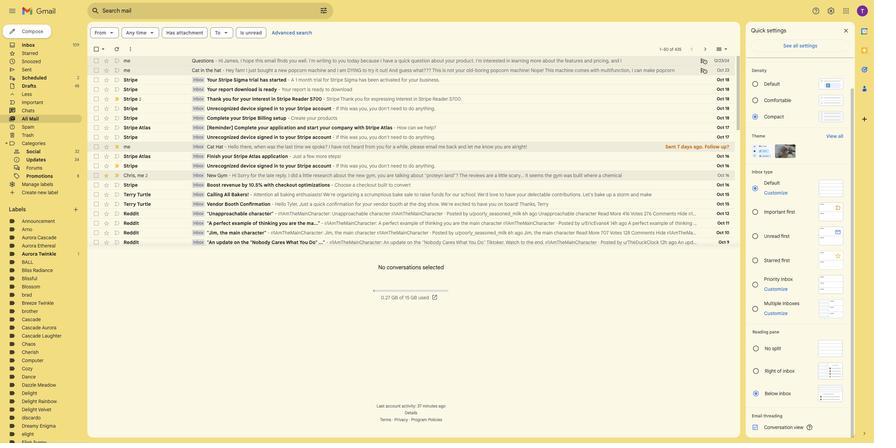 Task type: vqa. For each thing, say whether or not it's contained in the screenshot.


Task type: locate. For each thing, give the bounding box(es) containing it.
2 horizontal spatial cares
[[737, 239, 749, 245]]

1 18 from the top
[[725, 77, 729, 82]]

0 vertical spatial no
[[378, 264, 385, 271]]

older image
[[702, 46, 709, 53]]

reddit
[[124, 211, 139, 217], [124, 220, 139, 226], [124, 230, 139, 236], [124, 239, 139, 245]]

22 ﻿ from the left
[[438, 182, 438, 188]]

if for oct 18
[[336, 106, 339, 112]]

2 stripe atlas from the top
[[124, 153, 151, 159]]

a right the choose
[[353, 182, 355, 188]]

from button
[[90, 27, 119, 38]]

create new label link
[[22, 189, 58, 196]]

up?
[[721, 144, 729, 150]]

up
[[606, 192, 612, 198]]

cat down questions
[[192, 67, 199, 73]]

59 ﻿ from the left
[[483, 182, 483, 188]]

this up company
[[340, 106, 348, 112]]

anything. up "proteyn
[[415, 163, 436, 169]]

try
[[368, 67, 374, 73]]

if down company
[[336, 134, 339, 140]]

trial up inbox your report download is ready - your report is ready to download ‌ ‌ ‌ ‌ ‌ ‌ ‌ ‌ ‌ ‌ ‌ ‌ ‌ ‌ ‌ ‌ ‌ ‌ ‌ ‌ ‌ ‌ ‌ ‌ ‌ ‌ ‌ ‌ ‌ ‌ ‌ ‌ ‌ ‌ ‌ ‌ ‌ ‌ ‌ ‌ ‌ ‌ ‌ ‌ ‌ ‌ ‌ ‌ ‌ ‌ ‌ ‌ ‌ ‌ ‌ ‌ ‌ ‌ ‌ ‌ ‌ ‌ ‌ ‌ ‌ ‌ ‌ ‌ ‌ ‌ ‌ ‌ ‌ ‌ ‌ ‌ ‌ ‌ ‌ ‌ ‌ ‌ ‌ ‌
[[314, 77, 322, 83]]

customize button for priority inbox
[[760, 285, 792, 293]]

bake up booth
[[393, 192, 403, 198]]

0 horizontal spatial unapproachable
[[332, 211, 368, 217]]

1 vertical spatial all
[[838, 133, 843, 139]]

inbox inside inbox "an update on the "nobody cares what you do" ..." - r/iamthemaincharacter: an update on the "nobody cares what you do" tiktoker. watch to the end. r/iamthemaincharacter · posted by u/theduckclock 12h ago an update on the "nobody cares
[[193, 240, 203, 245]]

0 vertical spatial votes
[[631, 211, 643, 217]]

6 ﻿ from the left
[[418, 182, 418, 188]]

1 vertical spatial need
[[391, 134, 402, 140]]

for up '10.5%'
[[251, 172, 257, 179]]

2 17 from the top
[[725, 135, 729, 140]]

cascade for cascade laughter
[[22, 333, 41, 339]]

you down 'love'
[[489, 201, 497, 207]]

create inside no conversations selected main content
[[291, 115, 306, 121]]

435
[[675, 47, 682, 52]]

3 18 from the top
[[725, 96, 729, 101]]

1 horizontal spatial popcorn
[[490, 67, 509, 73]]

inbox inside inbox "a perfect example of thinking you are the ma..." - r/iamthemaincharacter: a perfect example of thinking you are the main character r/iamthemaincharacter · posted by u/ericevans4 14h ago a perfect example of thinking you are the main character read more
[[193, 221, 203, 226]]

hello down baking
[[275, 201, 286, 207]]

gym
[[217, 172, 227, 179]]

oct 18 for a 1 month trial for stripe sigma has been activated for your business. ‌ ‌ ‌ ‌ ‌ ‌ ‌ ‌ ‌ ‌ ‌ ‌ ‌ ‌ ‌ ‌ ‌ ‌ ‌ ‌ ‌ ‌ ‌ ‌ ‌ ‌ ‌ ‌ ‌ ‌ ‌ ‌ ‌ ‌ ‌ ‌ ‌ ‌ ‌ ‌ ‌ ‌ ‌ ‌ ‌ ‌ ‌ ‌ ‌ ‌ ‌ ‌ ‌ ‌ ‌ ‌ ‌ ‌ ‌ ‌ ‌ ‌ ‌ ‌ ‌
[[717, 77, 729, 82]]

report
[[219, 86, 233, 93], [292, 86, 306, 93]]

the
[[459, 172, 468, 179]]

account inside last account activity: 37 minutes ago details terms · privacy · program policies
[[386, 404, 401, 409]]

3 need from the top
[[391, 163, 402, 169]]

None checkbox
[[93, 46, 100, 53], [93, 57, 100, 64], [93, 67, 100, 74], [93, 105, 100, 112], [93, 124, 100, 131], [93, 143, 100, 150], [93, 153, 100, 160], [93, 163, 100, 169], [93, 182, 100, 188], [93, 191, 100, 198], [93, 201, 100, 208], [93, 220, 100, 227], [93, 46, 100, 53], [93, 57, 100, 64], [93, 67, 100, 74], [93, 105, 100, 112], [93, 124, 100, 131], [93, 143, 100, 150], [93, 153, 100, 160], [93, 163, 100, 169], [93, 182, 100, 188], [93, 191, 100, 198], [93, 201, 100, 208], [93, 220, 100, 227]]

24 ﻿ from the left
[[440, 182, 440, 188]]

0 horizontal spatial report
[[219, 86, 233, 93]]

all for view
[[838, 133, 843, 139]]

all inside button
[[838, 133, 843, 139]]

0 horizontal spatial starred
[[22, 50, 38, 56]]

2 "nobody from the left
[[422, 239, 441, 245]]

None search field
[[87, 3, 333, 19]]

application
[[270, 125, 296, 131], [262, 153, 288, 159]]

interested
[[483, 58, 505, 64]]

2 horizontal spatial perfect
[[632, 220, 649, 226]]

has scheduled message image
[[701, 57, 707, 64], [701, 67, 707, 74]]

3 customize from the top
[[764, 310, 788, 316]]

cozy link
[[22, 366, 33, 372]]

1 has scheduled message image from the top
[[701, 57, 707, 64]]

read down u/ericevans4
[[576, 230, 587, 236]]

1 horizontal spatial example
[[400, 220, 418, 226]]

inbox inside inbox boost revenue by 10.5% with checkout optimizations - choose a checkout built to convert ﻿ ﻿ ﻿ ﻿ ﻿ ﻿ ﻿ ﻿ ﻿ ﻿ ﻿ ﻿ ﻿ ﻿ ﻿ ﻿ ﻿ ﻿ ﻿ ﻿ ﻿ ﻿ ﻿ ﻿ ﻿ ﻿ ﻿ ﻿ ﻿ ﻿ ﻿ ﻿ ﻿ ﻿ ﻿ ﻿ ﻿ ﻿ ﻿ ﻿ ﻿ ﻿ ﻿ ﻿ ﻿ ﻿ ﻿ ﻿ ﻿ ﻿ ﻿ ﻿ ﻿ ﻿ ﻿ ﻿ ﻿ ﻿ ﻿ ﻿ ﻿ ﻿ ﻿ ﻿ ﻿ ﻿ ﻿ ﻿ ﻿ ﻿ ﻿ ﻿ ﻿ ﻿ ﻿ ﻿ ﻿ ﻿ ﻿ ﻿ ﻿ ﻿ ﻿
[[193, 182, 203, 187]]

terms
[[380, 417, 391, 422]]

are right the reviews
[[486, 172, 493, 179]]

booth
[[225, 201, 239, 207]]

1 vertical spatial inbox unrecognized device signed in to your stripe account - if this was you, you don't need to do anything. ‌ ‌ ‌ ‌ ‌ ‌ ‌ ‌ ‌ ‌ ‌ ‌ ‌ ‌ ‌ ‌ ‌ ‌ ‌ ‌ ‌ ‌ ‌ ‌ ‌ ‌ ‌ ‌ ‌ ‌ ‌ ‌ ‌ ‌ ‌ ‌ ‌ ‌ ‌ ‌ ‌ ‌ ‌ ‌ ‌ ‌ ‌ ‌ ‌ ‌ ‌ ‌ ‌ ‌ ‌ ‌ ‌ ‌ ‌ ‌ ‌ ‌ ‌ ‌ ‌ ‌ ‌ ‌ ‌ ‌ ‌ ‌ ‌ ‌ ‌
[[193, 134, 527, 140]]

anything. for oct 18
[[415, 106, 436, 112]]

3 update from the left
[[685, 239, 700, 245]]

1 vertical spatial delight
[[22, 398, 37, 405]]

trial
[[249, 77, 259, 83], [314, 77, 322, 83]]

this
[[255, 58, 263, 64], [340, 106, 348, 112], [340, 134, 348, 140], [340, 163, 348, 169]]

inbox right below
[[779, 391, 791, 397]]

55 ﻿ from the left
[[478, 182, 478, 188]]

you down hey on the top
[[223, 96, 231, 102]]

it
[[376, 67, 378, 73]]

just for -
[[293, 153, 302, 159]]

was
[[349, 106, 358, 112], [349, 134, 358, 140], [267, 144, 275, 150], [349, 163, 358, 169], [564, 172, 572, 179]]

1 horizontal spatial we
[[417, 125, 423, 131]]

sent inside labels navigation
[[22, 67, 32, 73]]

important inside labels navigation
[[22, 99, 43, 106]]

hi
[[218, 58, 223, 64], [232, 172, 236, 179]]

customize button for multiple inboxes
[[760, 309, 792, 317]]

unrecognized up 'gym'
[[207, 163, 239, 169]]

reddit for "jim,
[[124, 230, 139, 236]]

settings inside 'element'
[[767, 27, 786, 34]]

settings right quick
[[767, 27, 786, 34]]

categories
[[22, 140, 46, 146]]

time inside any time dropdown button
[[136, 30, 147, 36]]

1 vertical spatial starred
[[764, 257, 780, 263]]

2 vertical spatial don't
[[378, 163, 389, 169]]

to up reply. in the left of the page
[[279, 163, 284, 169]]

1 horizontal spatial all
[[224, 192, 230, 198]]

1 vertical spatial just
[[299, 201, 308, 207]]

1 you, from the top
[[359, 106, 368, 112]]

inbox inside labels navigation
[[22, 42, 35, 48]]

2 do from the top
[[409, 134, 414, 140]]

the left features
[[557, 58, 564, 64]]

None checkbox
[[93, 76, 100, 83], [93, 86, 100, 93], [93, 96, 100, 102], [93, 115, 100, 122], [93, 134, 100, 141], [93, 172, 100, 179], [93, 210, 100, 217], [93, 229, 100, 236], [93, 239, 100, 246], [93, 76, 100, 83], [93, 86, 100, 93], [93, 96, 100, 102], [93, 115, 100, 122], [93, 134, 100, 141], [93, 172, 100, 179], [93, 210, 100, 217], [93, 229, 100, 236], [93, 239, 100, 246]]

delight rainbow link
[[22, 398, 57, 405]]

built
[[573, 172, 583, 179], [378, 182, 387, 188]]

out!
[[380, 67, 388, 73]]

bake left up
[[595, 192, 605, 198]]

you down inbox [reminder] complete your application and start your company with stripe atlas - how can we help? ‌ ‌ ‌ ‌ ‌ ‌ ‌ ‌ ‌ ‌ ‌ ‌ ‌ ‌ ‌ ‌ ‌ ‌ ‌ ‌ ‌ ‌ ‌ ‌ ‌ ‌ ‌ ‌ ‌ ‌ ‌ ‌ ‌ ‌ ‌ ‌ ‌ ‌ ‌ ‌ ‌ ‌ ‌ ‌ ‌ ‌ ‌ ‌ ‌ ‌ ‌ ‌ ‌ ‌ ‌ ‌ ‌ ‌ ‌ ‌ ‌ ‌ ‌ ‌ ‌ ‌ ‌ ‌ ‌ ‌ ‌ ‌ ‌ ‌ ‌ ‌ ‌ ‌ ‌ ‌ ‌ ‌ ‌ ‌ ‌ ‌ ‌ ‌ ‌ ‌ ‌ ‌
[[369, 134, 377, 140]]

can right multifunction,
[[634, 67, 642, 73]]

0 vertical spatial 17
[[725, 125, 729, 130]]

0 horizontal spatial more
[[316, 153, 327, 159]]

0 vertical spatial device
[[240, 106, 256, 112]]

2 inside chris , me 2
[[145, 173, 148, 178]]

2 vertical spatial customize button
[[760, 309, 792, 317]]

main up oct 10
[[719, 220, 730, 226]]

reply.
[[276, 172, 287, 179]]

row
[[87, 56, 735, 66], [87, 66, 735, 75], [87, 75, 735, 85], [87, 85, 735, 94], [87, 94, 735, 104], [87, 104, 735, 113], [87, 113, 735, 123], [87, 123, 735, 132], [87, 132, 735, 142], [87, 142, 735, 152], [87, 152, 735, 161], [87, 161, 735, 171], [87, 171, 735, 180], [87, 180, 735, 190], [87, 190, 735, 199], [87, 199, 735, 209], [87, 209, 744, 219], [87, 219, 776, 228], [87, 228, 735, 238], [87, 238, 749, 247]]

gmail image
[[22, 4, 59, 18]]

there,
[[240, 144, 253, 150]]

breeze twinkle
[[22, 300, 54, 306]]

below inbox
[[765, 391, 791, 397]]

2 vertical spatial 2
[[145, 173, 148, 178]]

choose
[[335, 182, 351, 188]]

0 vertical spatial not
[[447, 67, 454, 73]]

starred inside labels navigation
[[22, 50, 38, 56]]

tab list
[[855, 22, 874, 419]]

2 you, from the top
[[359, 134, 368, 140]]

1 horizontal spatial has
[[359, 77, 367, 83]]

delight for delight velvet
[[22, 407, 37, 413]]

i left hope
[[241, 58, 242, 64]]

2 terry turtle from the top
[[124, 201, 151, 207]]

1 vertical spatial hello
[[275, 201, 286, 207]]

a left few
[[303, 153, 306, 159]]

2 need from the top
[[391, 134, 402, 140]]

1 don't from the top
[[378, 106, 389, 112]]

first for unread first
[[781, 233, 790, 239]]

16 row from the top
[[87, 199, 735, 209]]

blissful link
[[22, 276, 37, 282]]

compose
[[22, 28, 43, 34]]

1 checkout from the left
[[275, 182, 297, 188]]

83 ﻿ from the left
[[512, 182, 512, 188]]

a
[[291, 77, 294, 83], [378, 220, 382, 226], [628, 220, 631, 226]]

2 thank from the left
[[340, 96, 354, 102]]

reddit for "an
[[124, 239, 139, 245]]

1 for 1
[[78, 251, 79, 256]]

if for oct 16
[[336, 163, 339, 169]]

1 50 of 435
[[660, 47, 682, 52]]

raise
[[420, 192, 430, 198]]

2 delight from the top
[[22, 398, 37, 405]]

0 horizontal spatial important
[[22, 99, 43, 106]]

sent for sent link
[[22, 67, 32, 73]]

1 gb from the left
[[391, 294, 398, 301]]

the left end.
[[526, 239, 534, 245]]

18
[[725, 77, 729, 82], [725, 87, 729, 92], [725, 96, 729, 101], [725, 106, 729, 111], [725, 115, 729, 121]]

email up bought
[[264, 58, 276, 64]]

1 need from the top
[[391, 106, 402, 112]]

0.27
[[381, 294, 390, 301]]

2 has scheduled message image from the top
[[701, 67, 707, 74]]

62 ﻿ from the left
[[487, 182, 487, 188]]

all right view
[[838, 133, 843, 139]]

hey
[[226, 67, 234, 73]]

default
[[764, 81, 780, 87], [764, 180, 780, 186]]

1 horizontal spatial 6h
[[522, 211, 528, 217]]

1 vertical spatial twinkle
[[38, 300, 54, 306]]

need up talking
[[391, 163, 402, 169]]

customize down multiple
[[764, 310, 788, 316]]

0 horizontal spatial this
[[432, 67, 441, 73]]

aurora up laughter
[[42, 325, 56, 331]]

1 example from the left
[[232, 220, 251, 226]]

﻿
[[412, 182, 412, 188], [413, 182, 413, 188], [414, 182, 414, 188], [416, 182, 416, 188], [417, 182, 417, 188], [418, 182, 418, 188], [419, 182, 419, 188], [421, 182, 421, 188], [422, 182, 422, 188], [423, 182, 423, 188], [424, 182, 424, 188], [425, 182, 425, 188], [427, 182, 427, 188], [428, 182, 428, 188], [429, 182, 429, 188], [430, 182, 430, 188], [432, 182, 432, 188], [433, 182, 433, 188], [434, 182, 434, 188], [435, 182, 435, 188], [436, 182, 436, 188], [438, 182, 438, 188], [439, 182, 439, 188], [440, 182, 440, 188], [441, 182, 441, 188], [443, 182, 443, 188], [444, 182, 444, 188], [445, 182, 445, 188], [446, 182, 446, 188], [447, 182, 447, 188], [449, 182, 449, 188], [450, 182, 450, 188], [451, 182, 451, 188], [452, 182, 452, 188], [454, 182, 454, 188], [455, 182, 455, 188], [456, 182, 456, 188], [457, 182, 457, 188], [458, 182, 458, 188], [460, 182, 460, 188], [461, 182, 461, 188], [462, 182, 462, 188], [463, 182, 463, 188], [465, 182, 465, 188], [466, 182, 466, 188], [467, 182, 467, 188], [468, 182, 468, 188], [469, 182, 469, 188], [471, 182, 471, 188], [472, 182, 472, 188], [473, 182, 473, 188], [474, 182, 474, 188], [476, 182, 476, 188], [477, 182, 477, 188], [478, 182, 478, 188], [479, 182, 479, 188], [481, 182, 481, 188], [482, 182, 482, 188], [483, 182, 483, 188], [484, 182, 484, 188], [485, 182, 485, 188], [487, 182, 487, 188], [488, 182, 488, 188], [489, 182, 489, 188], [490, 182, 490, 188], [492, 182, 492, 188], [493, 182, 493, 188], [494, 182, 494, 188], [495, 182, 495, 188], [496, 182, 496, 188], [498, 182, 498, 188], [499, 182, 499, 188], [500, 182, 500, 188], [501, 182, 501, 188], [503, 182, 503, 188], [504, 182, 504, 188], [505, 182, 505, 188], [506, 182, 506, 188], [507, 182, 507, 188], [509, 182, 509, 188], [510, 182, 510, 188], [511, 182, 511, 188], [512, 182, 512, 188]]

an
[[383, 239, 389, 245], [678, 239, 684, 245]]

5 ﻿ from the left
[[417, 182, 417, 188]]

atlas
[[139, 125, 151, 131], [381, 125, 392, 131], [139, 153, 151, 159], [249, 153, 261, 159]]

3 cares from the left
[[737, 239, 749, 245]]

time right 'any'
[[136, 30, 147, 36]]

1
[[660, 47, 661, 52], [295, 77, 297, 83], [78, 251, 79, 256]]

cascade laughter link
[[22, 333, 62, 339]]

complete up the [reminder]
[[207, 115, 229, 121]]

1 horizontal spatial thinking
[[425, 220, 442, 226]]

1 horizontal spatial new
[[278, 67, 287, 73]]

2 ready from the left
[[312, 86, 324, 93]]

example
[[232, 220, 251, 226], [400, 220, 418, 226], [650, 220, 668, 226]]

1 inside row
[[295, 77, 297, 83]]

computer link
[[22, 357, 44, 364]]

for left expressing
[[364, 96, 370, 102]]

aurora up aurora twinkle at the bottom
[[22, 243, 36, 249]]

2 signed from the top
[[257, 134, 273, 140]]

the down inbox "unapproachable character" - r/iamthemaincharacter: unapproachable character r/iamthemaincharacter · posted by u/poorly_seasoned_milk 6h ago unapproachable character read more 416 votes 276 comments hide r/iamthemaincharacter r/
[[461, 220, 468, 226]]

1 vertical spatial 1
[[295, 77, 297, 83]]

need for oct 16
[[391, 163, 402, 169]]

first right unread
[[781, 233, 790, 239]]

1 vertical spatial read
[[753, 220, 764, 226]]

cascade link
[[22, 317, 41, 323]]

time
[[136, 30, 147, 36], [294, 144, 304, 150]]

has scheduled message image down older icon
[[701, 57, 707, 64]]

1 vertical spatial if
[[336, 134, 339, 140]]

1 horizontal spatial hello
[[275, 201, 286, 207]]

1 vertical spatial important
[[764, 209, 785, 215]]

2 if from the top
[[336, 134, 339, 140]]

35 ﻿ from the left
[[454, 182, 454, 188]]

you, for oct 16
[[359, 163, 368, 169]]

your down the guess
[[409, 77, 418, 83]]

6h up watch
[[508, 230, 513, 236]]

0 vertical spatial terry turtle
[[124, 192, 151, 198]]

starred
[[22, 50, 38, 56], [764, 257, 780, 263]]

1 customize from the top
[[764, 190, 788, 196]]

63 ﻿ from the left
[[488, 182, 488, 188]]

1 thinking from the left
[[259, 220, 278, 226]]

18 for stripe thank you for expressing interest in stripe reader s700. ‌ ‌ ‌ ‌ ‌ ‌ ‌ ‌ ‌ ‌ ‌ ‌ ‌ ‌ ‌ ‌ ‌ ‌ ‌ ‌ ‌ ‌ ‌ ‌ ‌ ‌ ‌ ‌ ‌ ‌ ‌ ‌ ‌ ‌ ‌ ‌ ‌ ‌ ‌ ‌ ‌ ‌ ‌ ‌ ‌ ‌ ‌ ‌ ‌ ‌ ‌ ‌ ‌ ‌ ‌ ‌ ‌ ‌ ‌ ‌ ‌ ‌ ‌ ‌ ‌ ‌ ‌ ‌ ‌
[[725, 96, 729, 101]]

1 oct 18 from the top
[[717, 77, 729, 82]]

15
[[725, 192, 729, 197], [725, 201, 729, 207], [405, 294, 409, 301]]

1 horizontal spatial settings
[[799, 43, 817, 49]]

more
[[610, 211, 621, 217], [765, 220, 776, 226], [589, 230, 600, 236]]

right
[[765, 368, 776, 374]]

your left old-
[[455, 67, 465, 73]]

are left oct 11
[[703, 220, 710, 226]]

0 horizontal spatial interest
[[252, 96, 270, 102]]

10 ﻿ from the left
[[423, 182, 423, 188]]

1 signed from the top
[[257, 106, 273, 112]]

3 device from the top
[[240, 163, 256, 169]]

customize button down priority inbox
[[760, 285, 792, 293]]

dreamy enigma
[[22, 423, 56, 429]]

0 vertical spatial starred
[[22, 50, 38, 56]]

128
[[623, 230, 630, 236]]

a left while,
[[393, 144, 395, 150]]

oct 18
[[717, 77, 729, 82], [717, 87, 729, 92], [717, 96, 729, 101], [717, 106, 729, 111], [717, 115, 729, 121]]

1 interest from the left
[[252, 96, 270, 102]]

customize button for default
[[760, 189, 792, 197]]

inbox inside inbox [reminder] complete your application and start your company with stripe atlas - how can we help? ‌ ‌ ‌ ‌ ‌ ‌ ‌ ‌ ‌ ‌ ‌ ‌ ‌ ‌ ‌ ‌ ‌ ‌ ‌ ‌ ‌ ‌ ‌ ‌ ‌ ‌ ‌ ‌ ‌ ‌ ‌ ‌ ‌ ‌ ‌ ‌ ‌ ‌ ‌ ‌ ‌ ‌ ‌ ‌ ‌ ‌ ‌ ‌ ‌ ‌ ‌ ‌ ‌ ‌ ‌ ‌ ‌ ‌ ‌ ‌ ‌ ‌ ‌ ‌ ‌ ‌ ‌ ‌ ‌ ‌ ‌ ‌ ‌ ‌ ‌ ‌ ‌ ‌ ‌ ‌ ‌ ‌ ‌ ‌ ‌ ‌ ‌ ‌ ‌ ‌ ‌ ‌
[[193, 125, 203, 130]]

1 you from the left
[[299, 239, 308, 245]]

3 do from the top
[[409, 163, 414, 169]]

0 horizontal spatial an
[[383, 239, 389, 245]]

1 horizontal spatial machine
[[555, 67, 574, 73]]

am
[[339, 67, 346, 73]]

2 row from the top
[[87, 66, 735, 75]]

terry turtle
[[124, 192, 151, 198], [124, 201, 151, 207]]

ready down started on the top left of page
[[264, 86, 277, 93]]

1 vertical spatial with
[[354, 125, 364, 131]]

34 ﻿ from the left
[[452, 182, 452, 188]]

the left gym
[[545, 172, 552, 179]]

customize button
[[760, 189, 792, 197], [760, 285, 792, 293], [760, 309, 792, 317]]

details link
[[405, 410, 417, 416]]

inbox complete your stripe billing setup - create your products ‌ ‌ ‌ ‌ ‌ ‌ ‌ ‌ ‌ ‌ ‌ ‌ ‌ ‌ ‌ ‌ ‌ ‌ ‌ ‌ ‌ ‌ ‌ ‌ ‌ ‌ ‌ ‌ ‌ ‌ ‌ ‌ ‌ ‌ ‌ ‌ ‌ ‌ ‌ ‌ ‌ ‌ ‌ ‌ ‌ ‌ ‌ ‌ ‌ ‌ ‌ ‌ ‌ ‌ ‌ ‌ ‌ ‌ ‌ ‌ ‌ ‌ ‌ ‌ ‌ ‌ ‌ ‌ ‌ ‌ ‌ ‌ ‌ ‌ ‌ ‌ ‌ ‌ ‌ ‌ ‌ ‌ ‌ ‌ ‌ ‌ ‌ ‌ ‌ ‌
[[193, 115, 447, 121]]

follow link to manage storage image
[[432, 294, 439, 301]]

1 vertical spatial signed
[[257, 134, 273, 140]]

inbox [reminder] complete your application and start your company with stripe atlas - how can we help? ‌ ‌ ‌ ‌ ‌ ‌ ‌ ‌ ‌ ‌ ‌ ‌ ‌ ‌ ‌ ‌ ‌ ‌ ‌ ‌ ‌ ‌ ‌ ‌ ‌ ‌ ‌ ‌ ‌ ‌ ‌ ‌ ‌ ‌ ‌ ‌ ‌ ‌ ‌ ‌ ‌ ‌ ‌ ‌ ‌ ‌ ‌ ‌ ‌ ‌ ‌ ‌ ‌ ‌ ‌ ‌ ‌ ‌ ‌ ‌ ‌ ‌ ‌ ‌ ‌ ‌ ‌ ‌ ‌ ‌ ‌ ‌ ‌ ‌ ‌ ‌ ‌ ‌ ‌ ‌ ‌ ‌ ‌ ‌ ‌ ‌ ‌ ‌ ‌ ‌ ‌ ‌
[[193, 125, 549, 131]]

inbox "a perfect example of thinking you are the ma..." - r/iamthemaincharacter: a perfect example of thinking you are the main character r/iamthemaincharacter · posted by u/ericevans4 14h ago a perfect example of thinking you are the main character read more
[[193, 220, 776, 226]]

account right last
[[386, 404, 401, 409]]

ago right the 14h
[[619, 220, 627, 226]]

just
[[249, 67, 256, 73]]

the left hat
[[206, 67, 213, 73]]

delight for delight link
[[22, 390, 37, 396]]

main
[[469, 220, 480, 226], [719, 220, 730, 226], [229, 230, 240, 236], [343, 230, 354, 236], [542, 230, 553, 236]]

0 horizontal spatial a
[[291, 77, 294, 83]]

at
[[404, 201, 408, 207]]

settings inside button
[[799, 43, 817, 49]]

first for important first
[[787, 209, 795, 215]]

email
[[264, 58, 276, 64], [426, 144, 437, 150]]

i'm right well.
[[309, 58, 315, 64]]

can right how
[[408, 125, 416, 131]]

8 row from the top
[[87, 123, 735, 132]]

row containing chris
[[87, 171, 735, 180]]

search mail image
[[89, 5, 102, 17]]

2 vertical spatial all
[[274, 192, 279, 198]]

1 inside labels navigation
[[78, 251, 79, 256]]

you up gym,
[[369, 163, 377, 169]]

customize for multiple inboxes
[[764, 310, 788, 316]]

no inside main content
[[378, 264, 385, 271]]

device for oct 18
[[240, 106, 256, 112]]

inbox right 'right'
[[783, 368, 795, 374]]

1 horizontal spatial do"
[[477, 239, 486, 245]]

labels heading
[[9, 206, 72, 213]]

0 horizontal spatial has
[[260, 77, 268, 83]]

your up the [reminder]
[[230, 115, 241, 121]]

on left 'oct 9'
[[701, 239, 707, 245]]

1 device from the top
[[240, 106, 256, 112]]

threading
[[763, 413, 782, 419]]

2 inside stripe 2
[[139, 96, 141, 102]]

0 vertical spatial twinkle
[[39, 251, 56, 257]]

0 horizontal spatial checkout
[[275, 182, 297, 188]]

reddit for "unapproachable
[[124, 211, 139, 217]]

when
[[254, 144, 266, 150]]

the left ma..."
[[298, 220, 305, 226]]

13 row from the top
[[87, 171, 735, 180]]

78 ﻿ from the left
[[506, 182, 506, 188]]

is
[[442, 67, 446, 73], [258, 86, 262, 93], [307, 86, 311, 93]]

more down spoke? on the top of page
[[316, 153, 327, 159]]

no
[[378, 264, 385, 271], [765, 346, 771, 352]]

66 ﻿ from the left
[[492, 182, 492, 188]]

2 vertical spatial customize
[[764, 310, 788, 316]]

aurora for aurora cascade
[[22, 235, 36, 241]]

3 signed from the top
[[257, 163, 273, 169]]

all inside no conversations selected main content
[[274, 192, 279, 198]]

inbox inside inbox thank you for your interest in stripe reader s700 - stripe thank you for expressing interest in stripe reader s700. ‌ ‌ ‌ ‌ ‌ ‌ ‌ ‌ ‌ ‌ ‌ ‌ ‌ ‌ ‌ ‌ ‌ ‌ ‌ ‌ ‌ ‌ ‌ ‌ ‌ ‌ ‌ ‌ ‌ ‌ ‌ ‌ ‌ ‌ ‌ ‌ ‌ ‌ ‌ ‌ ‌ ‌ ‌ ‌ ‌ ‌ ‌ ‌ ‌ ‌ ‌ ‌ ‌ ‌ ‌ ‌ ‌ ‌ ‌ ‌ ‌ ‌ ‌ ‌ ‌ ‌ ‌ ‌ ‌
[[193, 96, 203, 101]]

support image
[[812, 7, 820, 15]]

1 horizontal spatial important
[[764, 209, 785, 215]]

if down steps!
[[336, 163, 339, 169]]

elight link
[[22, 431, 34, 437]]

0 horizontal spatial votes
[[610, 230, 622, 236]]

your for your stripe sigma trial has started
[[207, 77, 217, 83]]

oct 18 for create your products ‌ ‌ ‌ ‌ ‌ ‌ ‌ ‌ ‌ ‌ ‌ ‌ ‌ ‌ ‌ ‌ ‌ ‌ ‌ ‌ ‌ ‌ ‌ ‌ ‌ ‌ ‌ ‌ ‌ ‌ ‌ ‌ ‌ ‌ ‌ ‌ ‌ ‌ ‌ ‌ ‌ ‌ ‌ ‌ ‌ ‌ ‌ ‌ ‌ ‌ ‌ ‌ ‌ ‌ ‌ ‌ ‌ ‌ ‌ ‌ ‌ ‌ ‌ ‌ ‌ ‌ ‌ ‌ ‌ ‌ ‌ ‌ ‌ ‌ ‌ ‌ ‌ ‌ ‌ ‌ ‌ ‌ ‌ ‌ ‌ ‌ ‌ ‌ ‌ ‌
[[717, 115, 729, 121]]

81 ﻿ from the left
[[510, 182, 510, 188]]

sent inside no conversations selected main content
[[665, 144, 676, 150]]

0 vertical spatial all
[[793, 43, 798, 49]]

2 default from the top
[[764, 180, 780, 186]]

20 row from the top
[[87, 238, 749, 247]]

2 has from the left
[[359, 77, 367, 83]]

46 ﻿ from the left
[[467, 182, 467, 188]]

2 horizontal spatial update
[[685, 239, 700, 245]]

signed for oct 18
[[257, 106, 273, 112]]

1 anything. from the top
[[415, 106, 436, 112]]

do for oct 16
[[409, 163, 414, 169]]

inbox inside inbox "unapproachable character" - r/iamthemaincharacter: unapproachable character r/iamthemaincharacter · posted by u/poorly_seasoned_milk 6h ago unapproachable character read more 416 votes 276 comments hide r/iamthemaincharacter r/
[[193, 211, 203, 216]]

0 vertical spatial hi
[[218, 58, 223, 64]]

built up scrumptious in the left of the page
[[378, 182, 387, 188]]

inbox inside inbox vendor booth confirmation - hello tyler, just a quick confirmation for your vendor booth at the dog show. we're excited to have you on board! thanks, terry
[[193, 201, 203, 207]]

1 vertical spatial not
[[343, 144, 350, 150]]

all inside button
[[793, 43, 798, 49]]

have up steps!
[[331, 144, 342, 150]]

example down "at"
[[400, 220, 418, 226]]

are left alright!
[[504, 144, 511, 150]]

1 vertical spatial anything.
[[415, 134, 436, 140]]

1 vertical spatial has scheduled message image
[[701, 67, 707, 74]]

late
[[266, 172, 274, 179]]

dying
[[347, 67, 361, 73]]

not
[[447, 67, 454, 73], [343, 144, 350, 150]]

1 download from the left
[[234, 86, 257, 93]]

416
[[622, 211, 630, 217]]

1 jim, from the left
[[325, 230, 334, 236]]

chris
[[124, 172, 135, 178]]

calling
[[207, 192, 223, 198]]

your up last
[[285, 134, 296, 140]]

0 horizontal spatial what
[[286, 239, 298, 245]]

0 vertical spatial first
[[787, 209, 795, 215]]

create inside the manage labels create new label
[[22, 189, 36, 196]]

1 vertical spatial 6h
[[508, 230, 513, 236]]

you down inbox your stripe sigma trial has started - a 1 month trial for stripe sigma has been activated for your business. ‌ ‌ ‌ ‌ ‌ ‌ ‌ ‌ ‌ ‌ ‌ ‌ ‌ ‌ ‌ ‌ ‌ ‌ ‌ ‌ ‌ ‌ ‌ ‌ ‌ ‌ ‌ ‌ ‌ ‌ ‌ ‌ ‌ ‌ ‌ ‌ ‌ ‌ ‌ ‌ ‌ ‌ ‌ ‌ ‌ ‌ ‌ ‌ ‌ ‌ ‌ ‌ ‌ ‌ ‌ ‌ ‌ ‌ ‌ ‌ ‌ ‌ ‌ ‌ ‌
[[355, 96, 363, 102]]

was right gym
[[564, 172, 572, 179]]

2 vertical spatial delight
[[22, 407, 37, 413]]

questions
[[192, 58, 214, 64]]

2 horizontal spatial all
[[838, 133, 843, 139]]

by down the excited
[[463, 211, 468, 217]]

cherish
[[22, 349, 39, 355]]

r/iamthemaincharacter:
[[278, 211, 331, 217], [325, 220, 377, 226], [271, 230, 324, 236], [330, 239, 382, 245]]

1 vertical spatial create
[[22, 189, 36, 196]]

1 horizontal spatial an
[[678, 239, 684, 245]]

and right storm
[[631, 192, 639, 198]]

by down sorry
[[242, 182, 248, 188]]

3 don't from the top
[[378, 163, 389, 169]]

0 vertical spatial hide
[[677, 211, 687, 217]]

0 vertical spatial can
[[634, 67, 642, 73]]

12 ﻿ from the left
[[425, 182, 425, 188]]

signed for oct 16
[[257, 163, 273, 169]]

1 vertical spatial sent
[[665, 144, 676, 150]]

0 horizontal spatial you
[[299, 239, 308, 245]]

update up conversations
[[391, 239, 406, 245]]

5 18 from the top
[[725, 115, 729, 121]]

advanced search options image
[[317, 4, 331, 17]]

1 horizontal spatial what
[[456, 239, 467, 245]]

all down revenue
[[224, 192, 230, 198]]

0 vertical spatial you,
[[359, 106, 368, 112]]

1 horizontal spatial create
[[291, 115, 306, 121]]

2 vertical spatial need
[[391, 163, 402, 169]]

customize for default
[[764, 190, 788, 196]]

the down confirmation
[[335, 230, 342, 236]]

2 horizontal spatial 1
[[660, 47, 661, 52]]

0 horizontal spatial no
[[378, 264, 385, 271]]

42 ﻿ from the left
[[462, 182, 462, 188]]

1 horizontal spatial update
[[391, 239, 406, 245]]

watch
[[506, 239, 519, 245]]

6h down the thanks,
[[522, 211, 528, 217]]

details
[[405, 410, 417, 416]]

[reminder]
[[207, 125, 233, 131]]

inbox inside inbox cat hat - hello there, when was the last time we spoke? i have not heard from you for a while, please email me back and let me know you are alright!
[[193, 144, 203, 149]]

main down '"unapproachable'
[[229, 230, 240, 236]]

twinkle right breeze
[[38, 300, 54, 306]]

2 turtle from the top
[[137, 201, 151, 207]]

1 vertical spatial customize
[[764, 286, 788, 292]]

1 default from the top
[[764, 81, 780, 87]]

0 horizontal spatial i'm
[[309, 58, 315, 64]]

2 machine from the left
[[555, 67, 574, 73]]

11 ﻿ from the left
[[424, 182, 424, 188]]

1 customize button from the top
[[760, 189, 792, 197]]

to
[[332, 58, 337, 64], [363, 67, 367, 73], [325, 86, 330, 93], [279, 106, 284, 112], [403, 106, 407, 112], [279, 134, 284, 140], [403, 134, 407, 140], [279, 163, 284, 169], [403, 163, 407, 169], [389, 182, 393, 188], [414, 192, 419, 198], [500, 192, 504, 198], [472, 201, 476, 207], [521, 239, 525, 245]]

2 download from the left
[[331, 86, 352, 93]]

3 "nobody from the left
[[717, 239, 736, 245]]

to up how
[[403, 106, 407, 112]]

2 device from the top
[[240, 134, 256, 140]]

ago.
[[693, 144, 703, 150]]

0 horizontal spatial with
[[264, 182, 274, 188]]

0 horizontal spatial cares
[[272, 239, 285, 245]]

device for oct 16
[[240, 163, 256, 169]]

2 sigma from the left
[[344, 77, 358, 83]]

no conversations selected
[[378, 264, 444, 271]]

3 inbox unrecognized device signed in to your stripe account - if this was you, you don't need to do anything. ‌ ‌ ‌ ‌ ‌ ‌ ‌ ‌ ‌ ‌ ‌ ‌ ‌ ‌ ‌ ‌ ‌ ‌ ‌ ‌ ‌ ‌ ‌ ‌ ‌ ‌ ‌ ‌ ‌ ‌ ‌ ‌ ‌ ‌ ‌ ‌ ‌ ‌ ‌ ‌ ‌ ‌ ‌ ‌ ‌ ‌ ‌ ‌ ‌ ‌ ‌ ‌ ‌ ‌ ‌ ‌ ‌ ‌ ‌ ‌ ‌ ‌ ‌ ‌ ‌ ‌ ‌ ‌ ‌ ‌ ‌ ‌ ‌ ‌ ‌ from the top
[[193, 163, 527, 169]]

conversation
[[764, 424, 793, 431]]

cascade laughter
[[22, 333, 62, 339]]

jim, down the thanks,
[[524, 230, 533, 236]]

1 horizontal spatial gb
[[411, 294, 417, 301]]

anything. down "help?" at the left of the page
[[415, 134, 436, 140]]

mail
[[29, 116, 39, 122]]

time right last
[[294, 144, 304, 150]]

0 vertical spatial we're
[[323, 192, 335, 198]]

more down u/ericevans4
[[589, 230, 600, 236]]

attention
[[253, 192, 273, 198]]

new down finds
[[278, 67, 287, 73]]

need for oct 18
[[391, 106, 402, 112]]

45 ﻿ from the left
[[466, 182, 466, 188]]

29 ﻿ from the left
[[446, 182, 446, 188]]

cascade for cascade aurora
[[22, 325, 41, 331]]

20 ﻿ from the left
[[435, 182, 435, 188]]

multiple inboxes
[[764, 300, 799, 306]]

50
[[664, 47, 669, 52]]

1 horizontal spatial i'm
[[476, 58, 482, 64]]

make up 276
[[640, 192, 652, 198]]

0 vertical spatial read
[[598, 211, 609, 217]]

of
[[670, 47, 674, 52], [253, 220, 257, 226], [419, 220, 424, 226], [669, 220, 674, 226], [399, 294, 404, 301], [777, 368, 782, 374]]

from
[[365, 144, 375, 150]]

aurora for aurora ethereal
[[22, 243, 36, 249]]

1 vertical spatial inbox
[[779, 391, 791, 397]]

by down the 14h
[[617, 239, 622, 245]]



Task type: describe. For each thing, give the bounding box(es) containing it.
1 "nobody from the left
[[250, 239, 270, 245]]

program policies link
[[411, 417, 442, 422]]

your up the thanks,
[[517, 192, 526, 198]]

and left the am
[[328, 67, 336, 73]]

oct 18 for stripe thank you for expressing interest in stripe reader s700. ‌ ‌ ‌ ‌ ‌ ‌ ‌ ‌ ‌ ‌ ‌ ‌ ‌ ‌ ‌ ‌ ‌ ‌ ‌ ‌ ‌ ‌ ‌ ‌ ‌ ‌ ‌ ‌ ‌ ‌ ‌ ‌ ‌ ‌ ‌ ‌ ‌ ‌ ‌ ‌ ‌ ‌ ‌ ‌ ‌ ‌ ‌ ‌ ‌ ‌ ‌ ‌ ‌ ‌ ‌ ‌ ‌ ‌ ‌ ‌ ‌ ‌ ‌ ‌ ‌ ‌ ‌ ‌ ‌
[[717, 96, 729, 101]]

r/iamthemaincharacter down the thanks,
[[503, 220, 555, 226]]

cascade for cascade 'link'
[[22, 317, 41, 323]]

0 vertical spatial comments
[[653, 211, 676, 217]]

scary...
[[509, 172, 524, 179]]

1 vertical spatial r/
[[720, 230, 723, 236]]

in down setup
[[274, 134, 278, 140]]

was right when
[[267, 144, 275, 150]]

cat in the hat - hey fam! i just bought a new popcorn machine and i am dying to try it out! and guess what??? this is not your old-boring popcorn machine! nope! this machine comes with multifunction, i can make popcorn
[[192, 67, 675, 73]]

aurora for aurora twinkle
[[22, 251, 38, 257]]

75 ﻿ from the left
[[503, 182, 503, 188]]

important for important first
[[764, 209, 785, 215]]

the left 'oct 9'
[[708, 239, 715, 245]]

main down confirmation
[[343, 230, 354, 236]]

1 vertical spatial character"
[[241, 230, 266, 236]]

first for starred first
[[781, 257, 790, 263]]

1 vertical spatial make
[[640, 192, 652, 198]]

no for no split
[[765, 346, 771, 352]]

1 ﻿ from the left
[[412, 182, 412, 188]]

your down fam!
[[240, 96, 251, 102]]

2 horizontal spatial a
[[628, 220, 631, 226]]

confirmation
[[326, 201, 354, 207]]

is
[[240, 30, 244, 36]]

r/iamthemaincharacter down "at"
[[377, 230, 429, 236]]

inbox inside inbox calling all bakers! - attention all baking enthusiasts! we're organizing a scrumptious bake sale to raise funds for our school. we'd love to have your delectable contributions. let's bake up a storm and make
[[193, 192, 203, 197]]

you up the am
[[338, 58, 346, 64]]

6 row from the top
[[87, 104, 735, 113]]

show.
[[427, 201, 440, 207]]

alright!
[[512, 144, 527, 150]]

2 oct 18 from the top
[[717, 87, 729, 92]]

2 horizontal spatial new
[[356, 172, 365, 179]]

atlas down stripe 2
[[139, 125, 151, 131]]

inbox inside inbox your report download is ready - your report is ready to download ‌ ‌ ‌ ‌ ‌ ‌ ‌ ‌ ‌ ‌ ‌ ‌ ‌ ‌ ‌ ‌ ‌ ‌ ‌ ‌ ‌ ‌ ‌ ‌ ‌ ‌ ‌ ‌ ‌ ‌ ‌ ‌ ‌ ‌ ‌ ‌ ‌ ‌ ‌ ‌ ‌ ‌ ‌ ‌ ‌ ‌ ‌ ‌ ‌ ‌ ‌ ‌ ‌ ‌ ‌ ‌ ‌ ‌ ‌ ‌ ‌ ‌ ‌ ‌ ‌ ‌ ‌ ‌ ‌ ‌ ‌ ‌ ‌ ‌ ‌ ‌ ‌ ‌ ‌ ‌ ‌ ‌ ‌ ‌
[[193, 87, 203, 92]]

posted down 707
[[601, 239, 616, 245]]

1 i'm from the left
[[309, 58, 315, 64]]

have up out!
[[383, 58, 393, 64]]

in left learning
[[506, 58, 510, 64]]

cascade aurora link
[[22, 325, 56, 331]]

posted down the excited
[[447, 211, 462, 217]]

1 bake from the left
[[393, 192, 403, 198]]

dog
[[418, 201, 426, 207]]

trash
[[22, 132, 34, 138]]

in down started on the top left of page
[[271, 96, 276, 102]]

cozy
[[22, 366, 33, 372]]

inbox vendor booth confirmation - hello tyler, just a quick confirmation for your vendor booth at the dog show. we're excited to have you on board! thanks, terry
[[193, 201, 549, 207]]

u/theduckclock
[[623, 239, 659, 245]]

..."
[[319, 239, 325, 245]]

i left the am
[[337, 67, 338, 73]]

1 vertical spatial more
[[316, 153, 327, 159]]

0 horizontal spatial email
[[264, 58, 276, 64]]

main down inbox "unapproachable character" - r/iamthemaincharacter: unapproachable character r/iamthemaincharacter · posted by u/poorly_seasoned_milk 6h ago unapproachable character read more 416 votes 276 comments hide r/iamthemaincharacter r/
[[469, 220, 480, 226]]

to right 'love'
[[500, 192, 504, 198]]

guess
[[399, 67, 412, 73]]

writing
[[316, 58, 331, 64]]

1 this from the left
[[432, 67, 441, 73]]

56 ﻿ from the left
[[479, 182, 479, 188]]

s700.
[[449, 96, 462, 102]]

more image
[[127, 46, 134, 53]]

conversation view
[[764, 424, 804, 431]]

1 horizontal spatial more
[[610, 211, 621, 217]]

starred for 'starred' link
[[22, 50, 38, 56]]

Search mail text field
[[102, 8, 300, 14]]

inbox type
[[752, 169, 773, 174]]

thanks,
[[520, 201, 536, 207]]

1 report from the left
[[219, 86, 233, 93]]

you, for oct 18
[[359, 106, 368, 112]]

confirmation
[[240, 201, 270, 207]]

you down tyler,
[[279, 220, 288, 226]]

was up heard
[[349, 134, 358, 140]]

12 row from the top
[[87, 161, 735, 171]]

your up setup
[[285, 106, 296, 112]]

40 ﻿ from the left
[[460, 182, 460, 188]]

2 an from the left
[[678, 239, 684, 245]]

73 ﻿ from the left
[[500, 182, 500, 188]]

r/iamthemaincharacter up 12h
[[667, 230, 719, 236]]

computer
[[22, 357, 44, 364]]

vendor
[[207, 201, 223, 207]]

policies
[[428, 417, 442, 422]]

inbox thank you for your interest in stripe reader s700 - stripe thank you for expressing interest in stripe reader s700. ‌ ‌ ‌ ‌ ‌ ‌ ‌ ‌ ‌ ‌ ‌ ‌ ‌ ‌ ‌ ‌ ‌ ‌ ‌ ‌ ‌ ‌ ‌ ‌ ‌ ‌ ‌ ‌ ‌ ‌ ‌ ‌ ‌ ‌ ‌ ‌ ‌ ‌ ‌ ‌ ‌ ‌ ‌ ‌ ‌ ‌ ‌ ‌ ‌ ‌ ‌ ‌ ‌ ‌ ‌ ‌ ‌ ‌ ‌ ‌ ‌ ‌ ‌ ‌ ‌ ‌ ‌ ‌ ‌
[[193, 96, 547, 102]]

r/iamthemaincharacter up oct 11
[[689, 211, 740, 217]]

64 ﻿ from the left
[[489, 182, 489, 188]]

41 ﻿ from the left
[[461, 182, 461, 188]]

0 horizontal spatial 6h
[[508, 230, 513, 236]]

1 vertical spatial 15
[[725, 201, 729, 207]]

69 ﻿ from the left
[[495, 182, 495, 188]]

about right talking
[[411, 172, 423, 179]]

0 vertical spatial we
[[417, 125, 423, 131]]

for left while,
[[385, 144, 392, 150]]

inbox unrecognized device signed in to your stripe account - if this was you, you don't need to do anything. ‌ ‌ ‌ ‌ ‌ ‌ ‌ ‌ ‌ ‌ ‌ ‌ ‌ ‌ ‌ ‌ ‌ ‌ ‌ ‌ ‌ ‌ ‌ ‌ ‌ ‌ ‌ ‌ ‌ ‌ ‌ ‌ ‌ ‌ ‌ ‌ ‌ ‌ ‌ ‌ ‌ ‌ ‌ ‌ ‌ ‌ ‌ ‌ ‌ ‌ ‌ ‌ ‌ ‌ ‌ ‌ ‌ ‌ ‌ ‌ ‌ ‌ ‌ ‌ ‌ ‌ ‌ ‌ ‌ ‌ ‌ ‌ ‌ ‌ ‌ for oct 16
[[193, 163, 527, 169]]

this down steps!
[[340, 163, 348, 169]]

to right watch
[[521, 239, 525, 245]]

hope
[[243, 58, 254, 64]]

a up started on the top left of page
[[274, 67, 277, 73]]

9 row from the top
[[87, 132, 735, 142]]

82 ﻿ from the left
[[511, 182, 511, 188]]

0 vertical spatial inbox
[[783, 368, 795, 374]]

your for your report download is ready
[[207, 86, 217, 93]]

9 ﻿ from the left
[[422, 182, 422, 188]]

17 ﻿ from the left
[[432, 182, 432, 188]]

aurora twinkle
[[22, 251, 56, 257]]

1 perfect from the left
[[213, 220, 231, 226]]

inbox inside 'inbox "jim, the main character" - r/iamthemaincharacter: jim, the main character r/iamthemaincharacter · posted by u/poorly_seasoned_milk 6h ago jim, the main character read more 707 votes 128 comments hide r/iamthemaincharacter r/'
[[193, 230, 203, 235]]

atlas down when
[[249, 153, 261, 159]]

18 for create your products ‌ ‌ ‌ ‌ ‌ ‌ ‌ ‌ ‌ ‌ ‌ ‌ ‌ ‌ ‌ ‌ ‌ ‌ ‌ ‌ ‌ ‌ ‌ ‌ ‌ ‌ ‌ ‌ ‌ ‌ ‌ ‌ ‌ ‌ ‌ ‌ ‌ ‌ ‌ ‌ ‌ ‌ ‌ ‌ ‌ ‌ ‌ ‌ ‌ ‌ ‌ ‌ ‌ ‌ ‌ ‌ ‌ ‌ ‌ ‌ ‌ ‌ ‌ ‌ ‌ ‌ ‌ ‌ ‌ ‌ ‌ ‌ ‌ ‌ ‌ ‌ ‌ ‌ ‌ ‌ ‌ ‌ ‌ ‌ ‌ ‌ ‌ ‌ ‌ ‌
[[725, 115, 729, 121]]

reading pane element
[[753, 329, 843, 335]]

2 you from the left
[[468, 239, 476, 245]]

ago inside last account activity: 37 minutes ago details terms · privacy · program policies
[[439, 404, 446, 409]]

don't for oct 16
[[378, 163, 389, 169]]

68 ﻿ from the left
[[494, 182, 494, 188]]

are left talking
[[387, 172, 394, 179]]

71 ﻿ from the left
[[498, 182, 498, 188]]

your left the 'product.'
[[445, 58, 455, 64]]

label
[[48, 189, 58, 196]]

billing
[[257, 115, 272, 121]]

starred for starred first
[[764, 257, 780, 263]]

promotions link
[[26, 173, 53, 179]]

chaos
[[22, 341, 36, 347]]

1 vertical spatial built
[[378, 182, 387, 188]]

0 vertical spatial new
[[278, 67, 287, 73]]

you up 'inbox "jim, the main character" - r/iamthemaincharacter: jim, the main character r/iamthemaincharacter · posted by u/poorly_seasoned_milk 6h ago jim, the main character read more 707 votes 128 comments hide r/iamthemaincharacter r/'
[[444, 220, 452, 226]]

2 bake from the left
[[595, 192, 605, 198]]

inbox inside inbox new gym - hi sorry for the late reply. i did a little research about the new gym, you are talking about "proteyn land"? the reviews are a little scary... it seems the gym was built where a chemical
[[193, 173, 203, 178]]

2 trial from the left
[[314, 77, 322, 83]]

2 reader from the left
[[433, 96, 448, 102]]

chris , me 2
[[124, 172, 148, 178]]

54 ﻿ from the left
[[477, 182, 477, 188]]

1 horizontal spatial time
[[294, 144, 304, 150]]

oct 10
[[716, 230, 729, 235]]

19 row from the top
[[87, 228, 735, 238]]

50 ﻿ from the left
[[472, 182, 472, 188]]

twinkle for aurora twinkle
[[39, 251, 56, 257]]

1 ready from the left
[[264, 86, 277, 93]]

49 ﻿ from the left
[[471, 182, 471, 188]]

2 don't from the top
[[378, 134, 389, 140]]

2 inside labels navigation
[[77, 75, 79, 80]]

61 ﻿ from the left
[[485, 182, 485, 188]]

have down 'we'd'
[[477, 201, 487, 207]]

company
[[331, 125, 353, 131]]

email threading element
[[752, 413, 843, 419]]

60 ﻿ from the left
[[484, 182, 484, 188]]

i right spoke? on the top of page
[[329, 144, 330, 150]]

terms link
[[380, 417, 391, 422]]

customize for priority inbox
[[764, 286, 788, 292]]

53 ﻿ from the left
[[476, 182, 476, 188]]

research
[[313, 172, 332, 179]]

you down inbox thank you for your interest in stripe reader s700 - stripe thank you for expressing interest in stripe reader s700. ‌ ‌ ‌ ‌ ‌ ‌ ‌ ‌ ‌ ‌ ‌ ‌ ‌ ‌ ‌ ‌ ‌ ‌ ‌ ‌ ‌ ‌ ‌ ‌ ‌ ‌ ‌ ‌ ‌ ‌ ‌ ‌ ‌ ‌ ‌ ‌ ‌ ‌ ‌ ‌ ‌ ‌ ‌ ‌ ‌ ‌ ‌ ‌ ‌ ‌ ‌ ‌ ‌ ‌ ‌ ‌ ‌ ‌ ‌ ‌ ‌ ‌ ‌ ‌ ‌ ‌ ‌ ‌ ‌
[[369, 106, 377, 112]]

comes
[[575, 67, 589, 73]]

this right hope
[[255, 58, 263, 64]]

70 ﻿ from the left
[[496, 182, 496, 188]]

inbox inside inbox complete your stripe billing setup - create your products ‌ ‌ ‌ ‌ ‌ ‌ ‌ ‌ ‌ ‌ ‌ ‌ ‌ ‌ ‌ ‌ ‌ ‌ ‌ ‌ ‌ ‌ ‌ ‌ ‌ ‌ ‌ ‌ ‌ ‌ ‌ ‌ ‌ ‌ ‌ ‌ ‌ ‌ ‌ ‌ ‌ ‌ ‌ ‌ ‌ ‌ ‌ ‌ ‌ ‌ ‌ ‌ ‌ ‌ ‌ ‌ ‌ ‌ ‌ ‌ ‌ ‌ ‌ ‌ ‌ ‌ ‌ ‌ ‌ ‌ ‌ ‌ ‌ ‌ ‌ ‌ ‌ ‌ ‌ ‌ ‌ ‌ ‌ ‌ ‌ ‌ ‌ ‌ ‌ ‌
[[193, 115, 203, 121]]

toggle split pane mode image
[[716, 46, 722, 53]]

account up inbox complete your stripe billing setup - create your products ‌ ‌ ‌ ‌ ‌ ‌ ‌ ‌ ‌ ‌ ‌ ‌ ‌ ‌ ‌ ‌ ‌ ‌ ‌ ‌ ‌ ‌ ‌ ‌ ‌ ‌ ‌ ‌ ‌ ‌ ‌ ‌ ‌ ‌ ‌ ‌ ‌ ‌ ‌ ‌ ‌ ‌ ‌ ‌ ‌ ‌ ‌ ‌ ‌ ‌ ‌ ‌ ‌ ‌ ‌ ‌ ‌ ‌ ‌ ‌ ‌ ‌ ‌ ‌ ‌ ‌ ‌ ‌ ‌ ‌ ‌ ‌ ‌ ‌ ‌ ‌ ‌ ‌ ‌ ‌ ‌ ‌ ‌ ‌ ‌ ‌ ‌ ‌ ‌ ‌
[[312, 106, 331, 112]]

27 ﻿ from the left
[[444, 182, 444, 188]]

14 row from the top
[[87, 180, 735, 190]]

boring
[[475, 67, 489, 73]]

0 vertical spatial with
[[590, 67, 599, 73]]

is unread button
[[236, 27, 266, 38]]

the right "jim,
[[220, 230, 228, 236]]

18 ﻿ from the left
[[433, 182, 433, 188]]

1 vertical spatial votes
[[610, 230, 622, 236]]

i left did
[[288, 172, 290, 179]]

25 ﻿ from the left
[[441, 182, 441, 188]]

the up end.
[[534, 230, 541, 236]]

2 thinking from the left
[[425, 220, 442, 226]]

labels
[[9, 206, 26, 213]]

the up oct 10
[[711, 220, 718, 226]]

7
[[677, 144, 680, 150]]

and up multifunction,
[[611, 58, 619, 64]]

you right know
[[495, 144, 503, 150]]

0 vertical spatial make
[[643, 67, 655, 73]]

16 ﻿ from the left
[[430, 182, 430, 188]]

ago down the thanks,
[[529, 211, 537, 217]]

do for oct 18
[[409, 106, 414, 112]]

1 has from the left
[[260, 77, 268, 83]]

twinkle for breeze twinkle
[[38, 300, 54, 306]]

0 vertical spatial hello
[[228, 144, 239, 150]]

account down inbox finish your stripe atlas application - just a few more steps! ‌ ‌ ‌ ‌ ‌ ‌ ‌ ‌ ‌ ‌ ‌ ‌ ‌ ‌ ‌ ‌ ‌ ‌ ‌ ‌ ‌ ‌ ‌ ‌ ‌ ‌ ‌ ‌ ‌ ‌ ‌ ‌ ‌ ‌ ‌ ‌ ‌ ‌ ‌ ‌ ‌ ‌ ‌ ‌ ‌ ‌ ‌ ‌ ‌ ‌ ‌ ‌ ‌ ‌ ‌ ‌ ‌ ‌ ‌ ‌ ‌ ‌ ‌ ‌ ‌ ‌ ‌ ‌ ‌ ‌ ‌ ‌ ‌ ‌ ‌ ‌ ‌ ‌ ‌ ‌ ‌ ‌ ‌ ‌ ‌ ‌ ‌ ‌ ‌
[[312, 163, 331, 169]]

48 ﻿ from the left
[[469, 182, 469, 188]]

activity:
[[402, 404, 416, 409]]

37 ﻿ from the left
[[456, 182, 456, 188]]

1 vertical spatial complete
[[234, 125, 257, 131]]

1 horizontal spatial read
[[598, 211, 609, 217]]

2 anything. from the top
[[415, 134, 436, 140]]

unrecognized for oct 16
[[207, 163, 239, 169]]

the left late
[[258, 172, 265, 179]]

1 horizontal spatial not
[[447, 67, 454, 73]]

2 horizontal spatial read
[[753, 220, 764, 226]]

3 ﻿ from the left
[[414, 182, 414, 188]]

,
[[135, 172, 136, 178]]

1 row from the top
[[87, 56, 735, 66]]

main menu image
[[8, 7, 16, 15]]

product.
[[456, 58, 475, 64]]

manage
[[22, 181, 39, 187]]

posted down show.
[[432, 230, 447, 236]]

23 ﻿ from the left
[[439, 182, 439, 188]]

1 vertical spatial hide
[[656, 230, 666, 236]]

11
[[726, 221, 729, 226]]

labels
[[40, 181, 53, 187]]

"a
[[207, 220, 212, 226]]

1 horizontal spatial is
[[307, 86, 311, 93]]

view all button
[[822, 132, 847, 140]]

2 do" from the left
[[477, 239, 486, 245]]

all for see
[[793, 43, 798, 49]]

delight for delight rainbow
[[22, 398, 37, 405]]

are down tyler,
[[289, 220, 296, 226]]

you right gym,
[[378, 172, 386, 179]]

1 horizontal spatial quick
[[398, 58, 410, 64]]

labels navigation
[[0, 22, 87, 443]]

1 vertical spatial u/poorly_seasoned_milk
[[455, 230, 507, 236]]

delight link
[[22, 390, 37, 396]]

discardo link
[[22, 415, 41, 421]]

for up inbox your report download is ready - your report is ready to download ‌ ‌ ‌ ‌ ‌ ‌ ‌ ‌ ‌ ‌ ‌ ‌ ‌ ‌ ‌ ‌ ‌ ‌ ‌ ‌ ‌ ‌ ‌ ‌ ‌ ‌ ‌ ‌ ‌ ‌ ‌ ‌ ‌ ‌ ‌ ‌ ‌ ‌ ‌ ‌ ‌ ‌ ‌ ‌ ‌ ‌ ‌ ‌ ‌ ‌ ‌ ‌ ‌ ‌ ‌ ‌ ‌ ‌ ‌ ‌ ‌ ‌ ‌ ‌ ‌ ‌ ‌ ‌ ‌ ‌ ‌ ‌ ‌ ‌ ‌ ‌ ‌ ‌ ‌ ‌ ‌ ‌ ‌ ‌
[[323, 77, 329, 83]]

76 ﻿ from the left
[[504, 182, 504, 188]]

was down inbox thank you for your interest in stripe reader s700 - stripe thank you for expressing interest in stripe reader s700. ‌ ‌ ‌ ‌ ‌ ‌ ‌ ‌ ‌ ‌ ‌ ‌ ‌ ‌ ‌ ‌ ‌ ‌ ‌ ‌ ‌ ‌ ‌ ‌ ‌ ‌ ‌ ‌ ‌ ‌ ‌ ‌ ‌ ‌ ‌ ‌ ‌ ‌ ‌ ‌ ‌ ‌ ‌ ‌ ‌ ‌ ‌ ‌ ‌ ‌ ‌ ‌ ‌ ‌ ‌ ‌ ‌ ‌ ‌ ‌ ‌ ‌ ‌ ‌ ‌ ‌ ‌ ‌ ‌
[[349, 106, 358, 112]]

1 horizontal spatial hide
[[677, 211, 687, 217]]

1 vertical spatial comments
[[631, 230, 655, 236]]

school.
[[461, 192, 477, 198]]

3 row from the top
[[87, 75, 735, 85]]

back
[[446, 144, 457, 150]]

1 vertical spatial quick
[[314, 201, 325, 207]]

revenue
[[222, 182, 241, 188]]

funds
[[432, 192, 444, 198]]

bakers!
[[231, 192, 249, 198]]

0 vertical spatial application
[[270, 125, 296, 131]]

minutes
[[423, 404, 437, 409]]

2 interest from the left
[[396, 96, 412, 102]]

in down questions
[[201, 67, 204, 73]]

8
[[77, 173, 79, 179]]

0 vertical spatial u/poorly_seasoned_milk
[[469, 211, 521, 217]]

i left just
[[246, 67, 247, 73]]

2 vertical spatial 15
[[405, 294, 409, 301]]

2 checkout from the left
[[356, 182, 377, 188]]

0 horizontal spatial we're
[[323, 192, 335, 198]]

0 vertical spatial cat
[[192, 67, 199, 73]]

inbox your stripe sigma trial has started - a 1 month trial for stripe sigma has been activated for your business. ‌ ‌ ‌ ‌ ‌ ‌ ‌ ‌ ‌ ‌ ‌ ‌ ‌ ‌ ‌ ‌ ‌ ‌ ‌ ‌ ‌ ‌ ‌ ‌ ‌ ‌ ‌ ‌ ‌ ‌ ‌ ‌ ‌ ‌ ‌ ‌ ‌ ‌ ‌ ‌ ‌ ‌ ‌ ‌ ‌ ‌ ‌ ‌ ‌ ‌ ‌ ‌ ‌ ‌ ‌ ‌ ‌ ‌ ‌ ‌ ‌ ‌ ‌ ‌ ‌
[[193, 77, 519, 83]]

updates
[[26, 157, 46, 163]]

1 little from the left
[[303, 172, 312, 179]]

pane
[[770, 329, 779, 335]]

to left convert on the top left of page
[[389, 182, 393, 188]]

enigma
[[40, 423, 56, 429]]

dazzle
[[22, 382, 36, 388]]

radiance
[[33, 267, 53, 273]]

the up no conversations selected
[[414, 239, 421, 245]]

0 vertical spatial r/
[[741, 211, 744, 217]]

scheduled link
[[22, 75, 47, 81]]

in up reply. in the left of the page
[[274, 163, 278, 169]]

1 horizontal spatial built
[[573, 172, 583, 179]]

2 gb from the left
[[411, 294, 417, 301]]

47 ﻿ from the left
[[468, 182, 468, 188]]

1 horizontal spatial hi
[[232, 172, 236, 179]]

1 oct 17 from the top
[[717, 125, 729, 130]]

boost
[[207, 182, 220, 188]]

0 vertical spatial 15
[[725, 192, 729, 197]]

1 horizontal spatial with
[[354, 125, 364, 131]]

0 horizontal spatial is
[[258, 86, 262, 93]]

1 horizontal spatial we're
[[441, 201, 453, 207]]

0 vertical spatial more
[[530, 58, 541, 64]]

15 ﻿ from the left
[[429, 182, 429, 188]]

don't for oct 18
[[378, 106, 389, 112]]

for down organizing
[[355, 201, 361, 207]]

on up no conversations selected
[[407, 239, 413, 245]]

inbox type element
[[752, 169, 843, 174]]

display density element
[[752, 68, 843, 73]]

and
[[389, 67, 398, 73]]

2 horizontal spatial more
[[765, 220, 776, 226]]

1 horizontal spatial a
[[378, 220, 382, 226]]

this down company
[[340, 134, 348, 140]]

no conversations selected main content
[[87, 22, 776, 443]]

inbox your report download is ready - your report is ready to download ‌ ‌ ‌ ‌ ‌ ‌ ‌ ‌ ‌ ‌ ‌ ‌ ‌ ‌ ‌ ‌ ‌ ‌ ‌ ‌ ‌ ‌ ‌ ‌ ‌ ‌ ‌ ‌ ‌ ‌ ‌ ‌ ‌ ‌ ‌ ‌ ‌ ‌ ‌ ‌ ‌ ‌ ‌ ‌ ‌ ‌ ‌ ‌ ‌ ‌ ‌ ‌ ‌ ‌ ‌ ‌ ‌ ‌ ‌ ‌ ‌ ‌ ‌ ‌ ‌ ‌ ‌ ‌ ‌ ‌ ‌ ‌ ‌ ‌ ‌ ‌ ‌ ‌ ‌ ‌ ‌ ‌ ‌ ‌
[[193, 86, 455, 93]]

0 horizontal spatial hi
[[218, 58, 223, 64]]

announcement link
[[22, 218, 55, 224]]

to right writing
[[332, 58, 337, 64]]

2 what from the left
[[456, 239, 467, 245]]

1 horizontal spatial email
[[426, 144, 437, 150]]

a down the enthusiasts!
[[310, 201, 312, 207]]

0 horizontal spatial we
[[305, 144, 311, 150]]

2 vertical spatial more
[[589, 230, 600, 236]]

7 ﻿ from the left
[[419, 182, 419, 188]]

0 vertical spatial character"
[[249, 211, 273, 217]]

1 vertical spatial can
[[408, 125, 416, 131]]

your down the billing in the top of the page
[[258, 125, 269, 131]]

atlas up chris , me 2
[[139, 153, 151, 159]]

to down setup
[[279, 134, 284, 140]]

1 for 1 50 of 435
[[660, 47, 661, 52]]

ago right 12h
[[669, 239, 677, 245]]

new inside the manage labels create new label
[[38, 189, 47, 196]]

for down fam!
[[232, 96, 239, 102]]

74 ﻿ from the left
[[501, 182, 501, 188]]

all inside labels navigation
[[22, 116, 28, 122]]

1 oct 15 from the top
[[717, 192, 729, 197]]

in up setup
[[274, 106, 278, 112]]

theme element
[[752, 133, 765, 140]]

0 horizontal spatial complete
[[207, 115, 229, 121]]

1 machine from the left
[[308, 67, 326, 73]]

for down the guess
[[401, 77, 408, 83]]

a right up
[[613, 192, 616, 198]]

cascade up ethereal on the left bottom of page
[[37, 235, 56, 241]]

ball
[[22, 259, 33, 265]]

learning
[[511, 58, 529, 64]]

sent for sent 7 days ago. follow up?
[[665, 144, 676, 150]]

anything. for oct 16
[[415, 163, 436, 169]]

10 row from the top
[[87, 142, 735, 152]]

settings image
[[827, 7, 835, 15]]

quick settings element
[[751, 27, 786, 40]]

to up inbox new gym - hi sorry for the late reply. i did a little research about the new gym, you are talking about "proteyn land"? the reviews are a little scary... it seems the gym was built where a chemical
[[403, 163, 407, 169]]

37
[[417, 404, 422, 409]]

2 example from the left
[[400, 220, 418, 226]]

to up inbox "unapproachable character" - r/iamthemaincharacter: unapproachable character r/iamthemaincharacter · posted by u/poorly_seasoned_milk 6h ago unapproachable character read more 416 votes 276 comments hide r/iamthemaincharacter r/
[[472, 201, 476, 207]]

and left let
[[458, 144, 466, 150]]

privacy
[[394, 417, 408, 422]]

brother link
[[22, 308, 38, 314]]

2 ﻿ from the left
[[413, 182, 413, 188]]

to up while,
[[403, 134, 407, 140]]

inbox inside inbox your stripe sigma trial has started - a 1 month trial for stripe sigma has been activated for your business. ‌ ‌ ‌ ‌ ‌ ‌ ‌ ‌ ‌ ‌ ‌ ‌ ‌ ‌ ‌ ‌ ‌ ‌ ‌ ‌ ‌ ‌ ‌ ‌ ‌ ‌ ‌ ‌ ‌ ‌ ‌ ‌ ‌ ‌ ‌ ‌ ‌ ‌ ‌ ‌ ‌ ‌ ‌ ‌ ‌ ‌ ‌ ‌ ‌ ‌ ‌ ‌ ‌ ‌ ‌ ‌ ‌ ‌ ‌ ‌ ‌ ‌ ‌ ‌ ‌
[[193, 77, 203, 82]]

18 row from the top
[[87, 219, 776, 228]]

4 oct 18 from the top
[[717, 106, 729, 111]]

2 horizontal spatial is
[[442, 67, 446, 73]]

just for tyler,
[[299, 201, 308, 207]]

any time
[[126, 30, 147, 36]]

inbox inside inbox finish your stripe atlas application - just a few more steps! ‌ ‌ ‌ ‌ ‌ ‌ ‌ ‌ ‌ ‌ ‌ ‌ ‌ ‌ ‌ ‌ ‌ ‌ ‌ ‌ ‌ ‌ ‌ ‌ ‌ ‌ ‌ ‌ ‌ ‌ ‌ ‌ ‌ ‌ ‌ ‌ ‌ ‌ ‌ ‌ ‌ ‌ ‌ ‌ ‌ ‌ ‌ ‌ ‌ ‌ ‌ ‌ ‌ ‌ ‌ ‌ ‌ ‌ ‌ ‌ ‌ ‌ ‌ ‌ ‌ ‌ ‌ ‌ ‌ ‌ ‌ ‌ ‌ ‌ ‌ ‌ ‌ ‌ ‌ ‌ ‌ ‌ ‌ ‌ ‌ ‌ ‌ ‌ ‌
[[193, 154, 203, 159]]

51 ﻿ from the left
[[473, 182, 473, 188]]

to left try
[[363, 67, 367, 73]]

important for important "link"
[[22, 99, 43, 106]]

inbox unrecognized device signed in to your stripe account - if this was you, you don't need to do anything. ‌ ‌ ‌ ‌ ‌ ‌ ‌ ‌ ‌ ‌ ‌ ‌ ‌ ‌ ‌ ‌ ‌ ‌ ‌ ‌ ‌ ‌ ‌ ‌ ‌ ‌ ‌ ‌ ‌ ‌ ‌ ‌ ‌ ‌ ‌ ‌ ‌ ‌ ‌ ‌ ‌ ‌ ‌ ‌ ‌ ‌ ‌ ‌ ‌ ‌ ‌ ‌ ‌ ‌ ‌ ‌ ‌ ‌ ‌ ‌ ‌ ‌ ‌ ‌ ‌ ‌ ‌ ‌ ‌ ‌ ‌ ‌ ‌ ‌ ‌ for oct 18
[[193, 106, 527, 112]]

comfortable
[[764, 97, 791, 103]]

a up and
[[394, 58, 397, 64]]

5 row from the top
[[87, 94, 735, 104]]

s700
[[310, 96, 322, 102]]

to right sale
[[414, 192, 419, 198]]

are up 'inbox "jim, the main character" - r/iamthemaincharacter: jim, the main character r/iamthemaincharacter · posted by u/poorly_seasoned_milk 6h ago jim, the main character read more 707 votes 128 comments hide r/iamthemaincharacter r/'
[[453, 220, 460, 226]]

brad link
[[22, 292, 32, 298]]

chaos link
[[22, 341, 36, 347]]

announcement
[[22, 218, 55, 224]]

sorry
[[238, 172, 249, 179]]

oct 12
[[717, 211, 729, 216]]

refresh image
[[113, 46, 120, 53]]

our
[[452, 192, 460, 198]]

1 turtle from the top
[[137, 192, 151, 198]]

aurora ethereal link
[[22, 243, 56, 249]]

dazzle meadow
[[22, 382, 56, 388]]

19 ﻿ from the left
[[434, 182, 434, 188]]

18 for a 1 month trial for stripe sigma has been activated for your business. ‌ ‌ ‌ ‌ ‌ ‌ ‌ ‌ ‌ ‌ ‌ ‌ ‌ ‌ ‌ ‌ ‌ ‌ ‌ ‌ ‌ ‌ ‌ ‌ ‌ ‌ ‌ ‌ ‌ ‌ ‌ ‌ ‌ ‌ ‌ ‌ ‌ ‌ ‌ ‌ ‌ ‌ ‌ ‌ ‌ ‌ ‌ ‌ ‌ ‌ ‌ ‌ ‌ ‌ ‌ ‌ ‌ ‌ ‌ ‌ ‌ ‌ ‌ ‌ ‌
[[725, 77, 729, 82]]

atlas left how
[[381, 125, 392, 131]]

1 unapproachable from the left
[[332, 211, 368, 217]]

80 ﻿ from the left
[[509, 182, 509, 188]]

1 what from the left
[[286, 239, 298, 245]]

advanced search
[[272, 30, 312, 36]]

dance link
[[22, 374, 36, 380]]

a right did
[[299, 172, 302, 179]]

all inside no conversations selected main content
[[224, 192, 230, 198]]

ball link
[[22, 259, 33, 265]]

2 inbox unrecognized device signed in to your stripe account - if this was you, you don't need to do anything. ‌ ‌ ‌ ‌ ‌ ‌ ‌ ‌ ‌ ‌ ‌ ‌ ‌ ‌ ‌ ‌ ‌ ‌ ‌ ‌ ‌ ‌ ‌ ‌ ‌ ‌ ‌ ‌ ‌ ‌ ‌ ‌ ‌ ‌ ‌ ‌ ‌ ‌ ‌ ‌ ‌ ‌ ‌ ‌ ‌ ‌ ‌ ‌ ‌ ‌ ‌ ‌ ‌ ‌ ‌ ‌ ‌ ‌ ‌ ‌ ‌ ‌ ‌ ‌ ‌ ‌ ‌ ‌ ‌ ‌ ‌ ‌ ‌ ‌ ‌ from the top
[[193, 134, 527, 140]]

account up spoke? on the top of page
[[312, 134, 331, 140]]

2 vertical spatial read
[[576, 230, 587, 236]]

1 vertical spatial application
[[262, 153, 288, 159]]

no for no conversations selected
[[378, 264, 385, 271]]

30 ﻿ from the left
[[447, 182, 447, 188]]

for left our
[[445, 192, 451, 198]]

unrecognized for oct 18
[[207, 106, 239, 112]]

1 vertical spatial cat
[[207, 144, 214, 150]]

7 row from the top
[[87, 113, 735, 123]]

heard
[[351, 144, 364, 150]]



